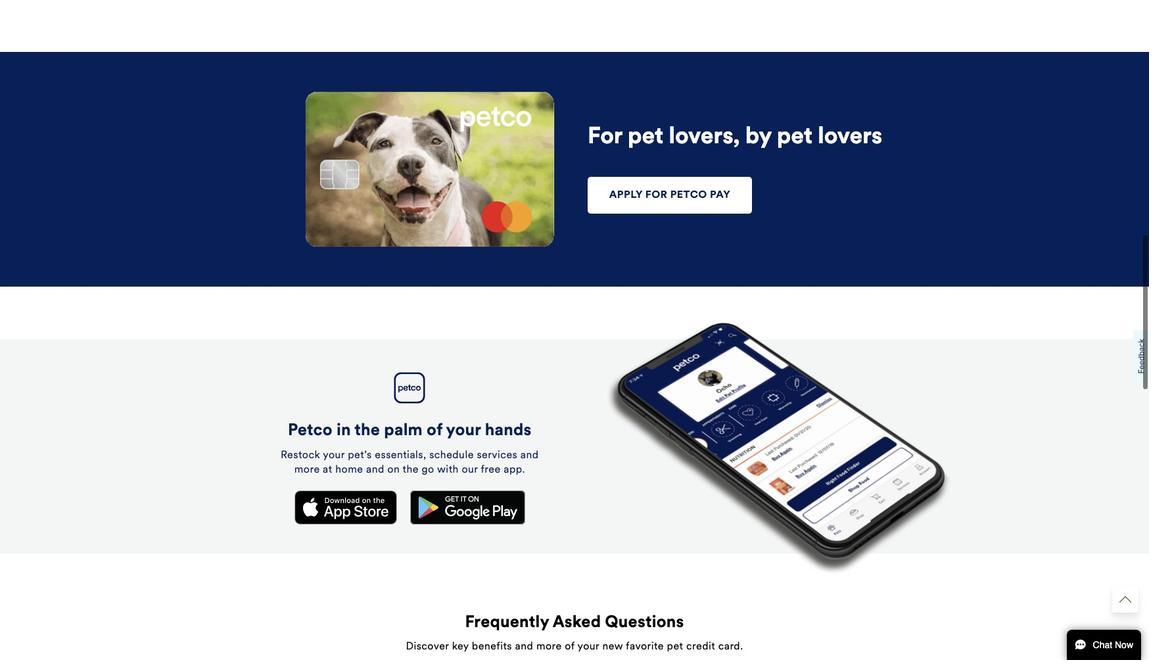 Task type: describe. For each thing, give the bounding box(es) containing it.
0 vertical spatial and
[[520, 450, 539, 461]]

2 vertical spatial and
[[515, 640, 533, 652]]

apply
[[609, 190, 643, 201]]

questions
[[605, 612, 684, 632]]

new
[[602, 640, 623, 652]]

1 vertical spatial and
[[366, 465, 384, 475]]

0 horizontal spatial pet
[[628, 126, 664, 149]]

for pet lovers, by pet lovers
[[588, 126, 882, 149]]

services
[[477, 450, 517, 461]]

0 vertical spatial your
[[446, 423, 481, 439]]

restock
[[281, 450, 320, 461]]

discover
[[406, 640, 449, 652]]

favorite
[[626, 640, 664, 652]]

app.
[[504, 465, 525, 475]]

more inside the restock your pet's essentials, schedule services and more at home and on the go with our free app.
[[294, 465, 320, 475]]

key
[[452, 640, 469, 652]]

0 horizontal spatial the
[[355, 423, 380, 439]]

asked
[[553, 612, 601, 632]]

frequently
[[465, 612, 549, 632]]

2 horizontal spatial your
[[578, 640, 599, 652]]

apply for petco pay
[[609, 190, 730, 201]]

home
[[335, 465, 363, 475]]

2 horizontal spatial pet
[[777, 126, 813, 149]]

in
[[337, 423, 351, 439]]

for
[[645, 190, 667, 201]]

0 vertical spatial of
[[427, 423, 442, 439]]

petco in the palm of your hands
[[288, 423, 532, 439]]

1 horizontal spatial of
[[565, 640, 575, 652]]



Task type: vqa. For each thing, say whether or not it's contained in the screenshot.
More within restock your pet's essentials, schedule services and more at home and on the go with our free app.
yes



Task type: locate. For each thing, give the bounding box(es) containing it.
0 vertical spatial petco
[[670, 190, 707, 201]]

petco
[[670, 190, 707, 201], [288, 423, 332, 439]]

your inside the restock your pet's essentials, schedule services and more at home and on the go with our free app.
[[323, 450, 345, 461]]

hands
[[485, 423, 532, 439]]

the right in
[[355, 423, 380, 439]]

1 vertical spatial of
[[565, 640, 575, 652]]

pet right for
[[628, 126, 664, 149]]

more
[[294, 465, 320, 475], [536, 640, 562, 652]]

of
[[427, 423, 442, 439], [565, 640, 575, 652]]

the
[[355, 423, 380, 439], [403, 465, 419, 475]]

pay
[[710, 190, 730, 201]]

0 horizontal spatial of
[[427, 423, 442, 439]]

essentials,
[[375, 450, 426, 461]]

credit
[[686, 640, 715, 652]]

1 vertical spatial your
[[323, 450, 345, 461]]

go
[[422, 465, 434, 475]]

0 vertical spatial the
[[355, 423, 380, 439]]

the inside the restock your pet's essentials, schedule services and more at home and on the go with our free app.
[[403, 465, 419, 475]]

with
[[437, 465, 459, 475]]

and
[[520, 450, 539, 461], [366, 465, 384, 475], [515, 640, 533, 652]]

your up schedule
[[446, 423, 481, 439]]

1 horizontal spatial petco
[[670, 190, 707, 201]]

0 horizontal spatial your
[[323, 450, 345, 461]]

lovers,
[[669, 126, 740, 149]]

pet's
[[348, 450, 372, 461]]

of down frequently asked questions
[[565, 640, 575, 652]]

of up schedule
[[427, 423, 442, 439]]

frequently asked questions
[[465, 612, 684, 632]]

pet left credit
[[667, 640, 683, 652]]

more down frequently asked questions
[[536, 640, 562, 652]]

benefits
[[472, 640, 512, 652]]

the right on
[[403, 465, 419, 475]]

petco up restock
[[288, 423, 332, 439]]

schedule
[[429, 450, 474, 461]]

petco left 'pay'
[[670, 190, 707, 201]]

discover key benefits and more of your new favorite pet credit card.
[[406, 640, 743, 652]]

1 vertical spatial the
[[403, 465, 419, 475]]

1 horizontal spatial more
[[536, 640, 562, 652]]

1 vertical spatial more
[[536, 640, 562, 652]]

our
[[462, 465, 478, 475]]

card.
[[718, 640, 743, 652]]

0 vertical spatial more
[[294, 465, 320, 475]]

and up the app.
[[520, 450, 539, 461]]

lovers
[[818, 126, 882, 149]]

on
[[387, 465, 400, 475]]

pet
[[628, 126, 664, 149], [777, 126, 813, 149], [667, 640, 683, 652]]

more down restock
[[294, 465, 320, 475]]

scroll to top image
[[1120, 594, 1131, 605]]

your
[[446, 423, 481, 439], [323, 450, 345, 461], [578, 640, 599, 652]]

0 horizontal spatial more
[[294, 465, 320, 475]]

and down the "frequently"
[[515, 640, 533, 652]]

1 horizontal spatial the
[[403, 465, 419, 475]]

free
[[481, 465, 501, 475]]

0 horizontal spatial petco
[[288, 423, 332, 439]]

1 vertical spatial petco
[[288, 423, 332, 439]]

1 horizontal spatial pet
[[667, 640, 683, 652]]

by
[[745, 126, 771, 149]]

palm
[[384, 423, 423, 439]]

and left on
[[366, 465, 384, 475]]

2 vertical spatial your
[[578, 640, 599, 652]]

for
[[588, 126, 622, 149]]

pet right by
[[777, 126, 813, 149]]

your up at
[[323, 450, 345, 461]]

restock your pet's essentials, schedule services and more at home and on the go with our free app.
[[281, 450, 539, 475]]

your left new
[[578, 640, 599, 652]]

styled arrow button link
[[1112, 586, 1139, 613]]

1 horizontal spatial your
[[446, 423, 481, 439]]

at
[[323, 465, 332, 475]]



